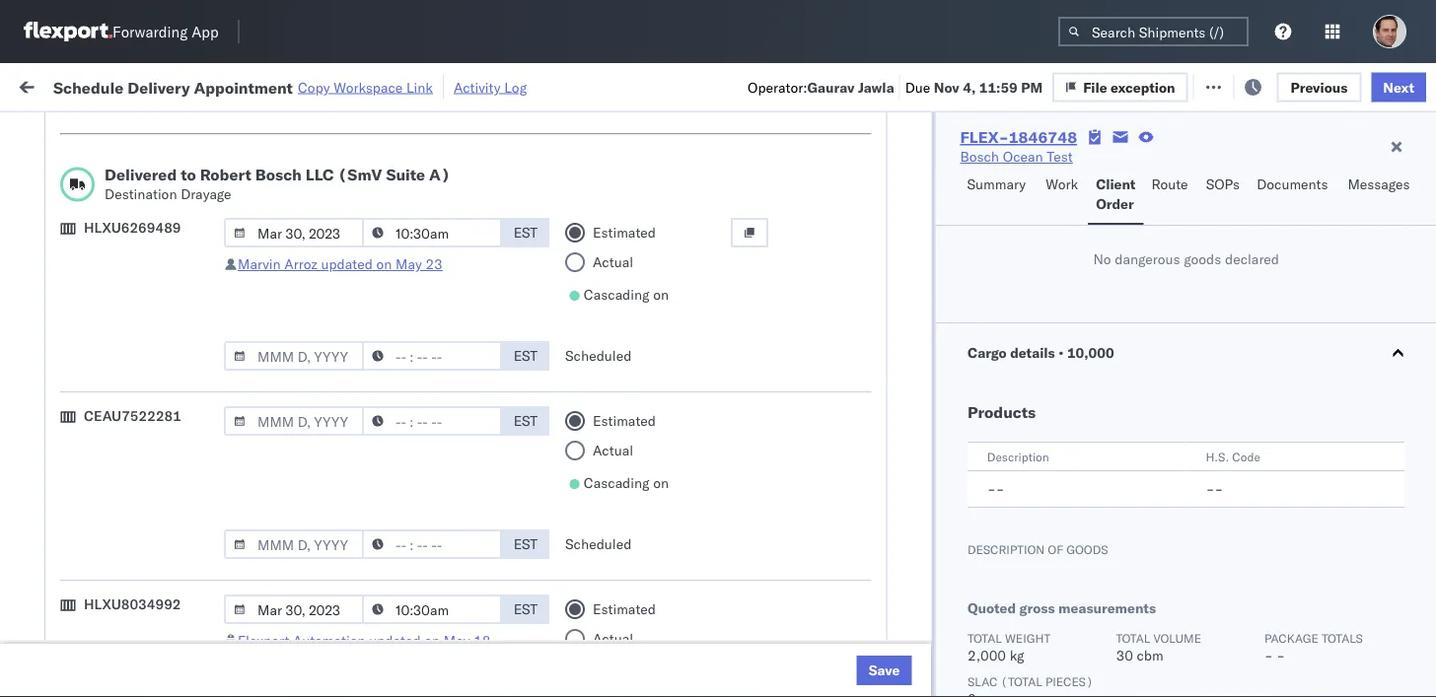 Task type: locate. For each thing, give the bounding box(es) containing it.
total volume 30 cbm
[[1116, 631, 1201, 664]]

1 mmm d, yyyy text field from the top
[[224, 218, 364, 248]]

1 vertical spatial cascading
[[584, 474, 650, 492]]

pm up the '11:00 pm pst, nov 8, 2022'
[[360, 328, 381, 345]]

0 vertical spatial 8:30 pm pst, jan 23, 2023
[[318, 632, 494, 649]]

1 horizontal spatial --
[[1206, 480, 1223, 498]]

2 account from the top
[[962, 675, 1014, 692]]

2 scheduled from the top
[[565, 536, 632, 553]]

package
[[1264, 631, 1318, 646]]

0 horizontal spatial due
[[627, 122, 650, 137]]

2 vertical spatial jan
[[410, 675, 432, 692]]

ca inside "confirm pickup from los angeles, ca"
[[45, 510, 64, 528]]

schedule pickup from los angeles, ca button down 'delivered'
[[45, 186, 280, 227]]

integration test account - karl lagerfeld down quoted
[[860, 632, 1117, 649]]

9 resize handle column header from the left
[[1401, 153, 1424, 697]]

confirm up hlxu8034992
[[45, 544, 96, 561]]

ocean
[[1003, 148, 1043, 165], [775, 198, 815, 215], [903, 198, 943, 215], [604, 241, 644, 258], [775, 241, 815, 258], [903, 241, 943, 258], [604, 285, 644, 302], [903, 285, 943, 302], [903, 328, 943, 345], [604, 371, 644, 389], [775, 371, 815, 389], [903, 371, 943, 389], [604, 415, 644, 432], [903, 415, 943, 432], [604, 458, 644, 475], [903, 458, 943, 475], [903, 502, 943, 519], [604, 545, 644, 562], [903, 545, 943, 562], [604, 588, 644, 606], [604, 632, 644, 649], [604, 675, 644, 692]]

0 vertical spatial no
[[462, 122, 478, 137]]

karl right "kg"
[[1029, 632, 1055, 649]]

0 vertical spatial may
[[396, 255, 422, 273]]

los inside "confirm pickup from los angeles, ca"
[[178, 491, 200, 508]]

-- : -- -- text field up 23
[[362, 218, 502, 248]]

1 mmm d, yyyy text field from the top
[[224, 406, 364, 436]]

2 schedule delivery appointment button from the top
[[45, 456, 243, 478]]

1 vertical spatial lagerfeld
[[1058, 675, 1117, 692]]

angeles, for "schedule pickup from los angeles, ca" link related to fourth schedule pickup from los angeles, ca button
[[212, 404, 266, 421]]

1 vertical spatial mmm d, yyyy text field
[[224, 341, 364, 371]]

sops
[[1206, 176, 1240, 193]]

0 vertical spatial 1889466
[[1131, 458, 1191, 475]]

1 vertical spatial scheduled
[[565, 536, 632, 553]]

1 vertical spatial flexport
[[238, 632, 289, 650]]

ca for confirm pickup from los angeles, ca button
[[45, 510, 64, 528]]

1 horizontal spatial total
[[1116, 631, 1150, 646]]

est for 4th -- : -- -- text box from the top
[[514, 601, 538, 618]]

actual
[[593, 254, 633, 271], [593, 442, 633, 459], [593, 630, 633, 648]]

2 vertical spatial 2023
[[460, 675, 494, 692]]

11:59 pm pst, dec 13, 2022
[[318, 415, 506, 432]]

7 ocean fcl from the top
[[604, 588, 673, 606]]

0 vertical spatial confirm
[[45, 491, 96, 508]]

delivery inside button
[[99, 544, 150, 561]]

forwarding app link
[[24, 22, 219, 41]]

jan left 12,
[[418, 588, 440, 606]]

hlxu6269489
[[84, 219, 181, 236]]

at
[[413, 76, 425, 94]]

1 : from the left
[[141, 122, 145, 137]]

5 schedule pickup from los angeles, ca from the top
[[45, 578, 266, 615]]

may for 23
[[396, 255, 422, 273]]

2 : from the left
[[454, 122, 458, 137]]

los for fourth schedule pickup from los angeles, ca button
[[186, 404, 208, 421]]

2130387 down the cbm
[[1131, 675, 1191, 692]]

8 resize handle column header from the left
[[1310, 153, 1334, 697]]

jan down the 11:59 pm pst, jan 12, 2023
[[410, 632, 432, 649]]

1 confirm from the top
[[45, 491, 96, 508]]

flex id button
[[1048, 157, 1186, 177]]

1 horizontal spatial to
[[655, 76, 668, 93]]

1 horizontal spatial may
[[444, 632, 470, 650]]

estimated for hlxu6269489
[[593, 224, 656, 241]]

11:59 up flex-1846748 link
[[979, 78, 1018, 95]]

pm left 23
[[360, 241, 381, 258]]

messages
[[1348, 176, 1410, 193]]

1 vertical spatial description
[[967, 542, 1044, 557]]

2 uetu5238478 from the top
[[1321, 501, 1417, 518]]

11:59 down "11:00"
[[318, 415, 356, 432]]

1 vertical spatial cascading on
[[584, 474, 669, 492]]

2 schedule delivery appointment from the top
[[45, 457, 243, 474]]

0 horizontal spatial :
[[141, 122, 145, 137]]

1846748
[[1009, 127, 1077, 147], [1131, 198, 1191, 215], [1131, 241, 1191, 258], [1131, 328, 1191, 345]]

schedule delivery appointment button down hlxu8034992
[[45, 630, 243, 652]]

180 on track
[[475, 76, 555, 94]]

hl
[[1425, 241, 1436, 258]]

integration down the bookings at the bottom right
[[860, 675, 928, 692]]

from down 'delivered'
[[153, 187, 182, 204]]

gvcu5265864
[[1215, 631, 1312, 649]]

ca for fourth schedule pickup from los angeles, ca button from the bottom of the page
[[45, 250, 64, 267]]

1 horizontal spatial no
[[1093, 251, 1111, 268]]

cargo
[[967, 344, 1006, 362]]

4 est from the top
[[514, 536, 538, 553]]

1 est from the top
[[514, 224, 538, 241]]

2 vertical spatial 1889466
[[1131, 545, 1191, 562]]

to
[[655, 76, 668, 93], [181, 165, 196, 184]]

due right jawla
[[905, 78, 930, 95]]

code
[[1232, 449, 1260, 464]]

1 vertical spatial mmm d, yyyy text field
[[224, 530, 364, 559]]

flex-1846748 link
[[960, 127, 1077, 147]]

integration up save
[[860, 632, 928, 649]]

confirm inside button
[[45, 544, 96, 561]]

1 vertical spatial flex-1889466
[[1089, 502, 1191, 519]]

6 ca from the top
[[45, 597, 64, 615]]

4, for third schedule pickup from los angeles, ca button from the top of the page
[[448, 328, 461, 345]]

1 pdt, from the top
[[385, 198, 416, 215]]

schedule pickup from los angeles, ca link down upload customs clearance documents button
[[45, 403, 280, 442]]

pdt, for fifth schedule pickup from los angeles, ca button from the bottom
[[385, 198, 416, 215]]

1 cascading on from the top
[[584, 286, 669, 303]]

updated for automation
[[369, 632, 421, 650]]

confirm for confirm pickup from los angeles, ca
[[45, 491, 96, 508]]

4 ca from the top
[[45, 424, 64, 441]]

0 vertical spatial goods
[[1183, 251, 1221, 268]]

1 vertical spatial schedule delivery appointment button
[[45, 456, 243, 478]]

1 vertical spatial jan
[[410, 632, 432, 649]]

1 vertical spatial risk
[[545, 122, 564, 137]]

2 8:30 pm pst, jan 23, 2023 from the top
[[318, 675, 494, 692]]

1 vertical spatial to
[[181, 165, 196, 184]]

11:59 pm pdt, nov 4, 2022 for third schedule pickup from los angeles, ca button from the top of the page "schedule pickup from los angeles, ca" link
[[318, 328, 499, 345]]

jawla
[[858, 78, 894, 95]]

8:30 down '6:00'
[[318, 632, 348, 649]]

2 mmm d, yyyy text field from the top
[[224, 341, 364, 371]]

from
[[153, 187, 182, 204], [153, 230, 182, 248], [153, 317, 182, 334], [153, 404, 182, 421], [146, 491, 174, 508], [153, 578, 182, 595]]

schedule pickup from los angeles, ca up clearance at left bottom
[[45, 317, 266, 354]]

schedule pickup from los angeles, ca link down 'delivered'
[[45, 186, 280, 225]]

23, left 18
[[435, 632, 456, 649]]

pickup for confirm pickup from los angeles, ca button
[[99, 491, 142, 508]]

2 vertical spatial estimated
[[593, 601, 656, 618]]

4 schedule pickup from los angeles, ca from the top
[[45, 404, 266, 441]]

pickup for third schedule pickup from los angeles, ca button from the top of the page
[[107, 317, 150, 334]]

confirm up confirm delivery
[[45, 491, 96, 508]]

no left the dangerous
[[1093, 251, 1111, 268]]

1 vertical spatial integration
[[860, 675, 928, 692]]

updated for arroz
[[321, 255, 373, 273]]

from up clearance at left bottom
[[153, 317, 182, 334]]

6 resize handle column header from the left
[[1024, 153, 1048, 697]]

operator:
[[748, 78, 807, 95]]

due left soon
[[627, 122, 650, 137]]

integration test account - karl lagerfeld
[[860, 632, 1117, 649], [860, 675, 1117, 692]]

-- : -- -- text field up the 11:59 pm pst, jan 12, 2023
[[362, 530, 502, 559]]

3 ca from the top
[[45, 337, 64, 354]]

1 vertical spatial 2130387
[[1131, 675, 1191, 692]]

schedule pickup from los angeles, ca button up clearance at left bottom
[[45, 316, 280, 358]]

2 schedule pickup from los angeles, ca from the top
[[45, 230, 266, 267]]

client order
[[1096, 176, 1136, 213]]

pm
[[1021, 78, 1043, 95], [360, 198, 381, 215], [360, 241, 381, 258], [360, 285, 381, 302], [360, 328, 381, 345], [360, 371, 381, 389], [360, 415, 381, 432], [360, 588, 381, 606], [351, 632, 373, 649], [351, 675, 373, 692]]

1889466 for confirm delivery
[[1131, 545, 1191, 562]]

ca for fourth schedule pickup from los angeles, ca button
[[45, 424, 64, 441]]

total up 30
[[1116, 631, 1150, 646]]

0 vertical spatial scheduled
[[565, 347, 632, 364]]

to inside reset to default filters button
[[655, 76, 668, 93]]

angeles, inside "confirm pickup from los angeles, ca"
[[204, 491, 258, 508]]

1 vertical spatial 23,
[[435, 675, 456, 692]]

2 total from the left
[[1116, 631, 1150, 646]]

0 vertical spatial account
[[962, 632, 1014, 649]]

0 vertical spatial abcdefg7845
[[1344, 458, 1436, 475]]

est for 3rd -- : -- -- text box from the bottom of the page
[[514, 347, 538, 364]]

bookings test consignee
[[860, 588, 1017, 606]]

import work
[[166, 76, 249, 94]]

2022 for confirm delivery button
[[465, 545, 499, 562]]

from down the destination
[[153, 230, 182, 248]]

consignee for bookings test consignee
[[951, 588, 1017, 606]]

0 vertical spatial lagerfeld
[[1058, 632, 1117, 649]]

1 scheduled from the top
[[565, 347, 632, 364]]

lagerfeld down measurements
[[1058, 632, 1117, 649]]

on
[[504, 76, 520, 94], [376, 255, 392, 273], [653, 286, 669, 303], [653, 474, 669, 492], [424, 632, 440, 650]]

flex-2130387 down the cbm
[[1089, 675, 1191, 692]]

0 vertical spatial cascading
[[584, 286, 650, 303]]

0 vertical spatial schedule delivery appointment link
[[45, 283, 243, 302]]

delivery up 'ready'
[[127, 77, 190, 97]]

to up drayage
[[181, 165, 196, 184]]

schedule pickup from los angeles, ca button down upload customs clearance documents button
[[45, 403, 280, 444]]

appointment down hlxu8034992
[[162, 631, 243, 648]]

ca for fifth schedule pickup from los angeles, ca button from the bottom
[[45, 207, 64, 224]]

estimated
[[593, 224, 656, 241], [593, 412, 656, 430], [593, 601, 656, 618]]

flex-2130387 button
[[1057, 627, 1195, 654], [1057, 627, 1195, 654], [1057, 670, 1195, 697], [1057, 670, 1195, 697]]

order
[[1096, 195, 1134, 213]]

1 integration from the top
[[860, 632, 928, 649]]

to inside delivered to robert bosch llc (smv suite a) destination drayage
[[181, 165, 196, 184]]

689 at risk
[[384, 76, 452, 94]]

MMM D, YYYY text field
[[224, 218, 364, 248], [224, 341, 364, 371]]

customs
[[94, 361, 149, 378]]

description of goods
[[967, 542, 1108, 557]]

0 horizontal spatial to
[[181, 165, 196, 184]]

consignee up total weight
[[951, 588, 1017, 606]]

2023 down 18
[[460, 675, 494, 692]]

reset to default filters
[[614, 76, 762, 93]]

2 vertical spatial mmm d, yyyy text field
[[224, 595, 364, 624]]

total up 2,000 at the right bottom
[[967, 631, 1001, 646]]

arroz
[[284, 255, 317, 273]]

work button
[[1038, 167, 1088, 225]]

operator: gaurav jawla
[[748, 78, 894, 95]]

1 vertical spatial schedule delivery appointment link
[[45, 456, 243, 476]]

snoozed : no
[[408, 122, 478, 137]]

11:59 for third schedule pickup from los angeles, ca button from the top of the page
[[318, 328, 356, 345]]

schedule delivery appointment up "confirm pickup from los angeles, ca"
[[45, 457, 243, 474]]

lhuu7894563, uetu5238478
[[1215, 458, 1417, 475], [1215, 501, 1417, 518]]

2022 for fourth schedule pickup from los angeles, ca button from the bottom of the page
[[465, 241, 499, 258]]

los for confirm pickup from los angeles, ca button
[[178, 491, 200, 508]]

flex-1889466
[[1089, 458, 1191, 475], [1089, 502, 1191, 519], [1089, 545, 1191, 562]]

1 vertical spatial estimated
[[593, 412, 656, 430]]

risk right at
[[545, 122, 564, 137]]

schedule pickup from los angeles, ca link up clearance at left bottom
[[45, 316, 280, 356]]

flex-1846748 for fifth schedule pickup from los angeles, ca button from the bottom
[[1089, 198, 1191, 215]]

2 est from the top
[[514, 347, 538, 364]]

previous button
[[1277, 72, 1362, 102]]

1 resize handle column header from the left
[[282, 153, 306, 697]]

0 horizontal spatial --
[[987, 480, 1004, 498]]

1 vertical spatial 2023
[[460, 632, 494, 649]]

delivery down the hlxu6269489
[[107, 284, 158, 301]]

cascading for ceau7522281
[[584, 474, 650, 492]]

0 vertical spatial work
[[214, 76, 249, 94]]

updated down the 11:59 pm pst, jan 12, 2023
[[369, 632, 421, 650]]

delivery up "confirm pickup from los angeles, ca"
[[107, 457, 158, 474]]

2023 for flex-2130387
[[460, 675, 494, 692]]

2 vertical spatial actual
[[593, 630, 633, 648]]

1 vertical spatial lhuu7894563,
[[1215, 501, 1317, 518]]

slac (total pieces)
[[967, 674, 1093, 689]]

appointment up confirm pickup from los angeles, ca link
[[162, 457, 243, 474]]

exception
[[1128, 76, 1192, 94], [1111, 78, 1175, 95]]

from inside "confirm pickup from los angeles, ca"
[[146, 491, 174, 508]]

1 vertical spatial work
[[1046, 176, 1078, 193]]

1 vertical spatial karl
[[1029, 675, 1055, 692]]

risk right the at at left
[[429, 76, 452, 94]]

pst, down 6:00 am pst, dec 24, 2022
[[385, 588, 415, 606]]

drayage
[[181, 185, 231, 203]]

MMM D, YYYY text field
[[224, 406, 364, 436], [224, 530, 364, 559], [224, 595, 364, 624]]

1 schedule delivery appointment link from the top
[[45, 283, 243, 302]]

bosch ocean test
[[960, 148, 1073, 165], [732, 198, 845, 215], [860, 198, 973, 215], [732, 241, 845, 258], [860, 241, 973, 258], [860, 285, 973, 302], [860, 328, 973, 345], [732, 371, 845, 389], [860, 371, 973, 389], [860, 415, 973, 432], [860, 458, 973, 475], [860, 502, 973, 519], [860, 545, 973, 562]]

schedule pickup from los angeles, ca down confirm delivery button
[[45, 578, 266, 615]]

1 vertical spatial account
[[962, 675, 1014, 692]]

next button
[[1371, 72, 1426, 102]]

:
[[141, 122, 145, 137], [454, 122, 458, 137], [564, 122, 568, 137]]

4 resize handle column header from the left
[[698, 153, 722, 697]]

schedule pickup from los angeles, ca link down confirm delivery button
[[45, 577, 280, 616]]

flex-1846748 for fourth schedule pickup from los angeles, ca button from the bottom of the page
[[1089, 241, 1191, 258]]

-- down h.s.
[[1206, 480, 1223, 498]]

description left of
[[967, 542, 1044, 557]]

1 vertical spatial integration test account - karl lagerfeld
[[860, 675, 1117, 692]]

pickup down 'delivered'
[[107, 187, 150, 204]]

pickup inside "confirm pickup from los angeles, ca"
[[99, 491, 142, 508]]

total for total weight
[[967, 631, 1001, 646]]

pickup up customs
[[107, 317, 150, 334]]

2 vertical spatial schedule delivery appointment button
[[45, 630, 243, 652]]

1 vertical spatial actual
[[593, 442, 633, 459]]

1 horizontal spatial due
[[905, 78, 930, 95]]

1 11:59 pm pdt, nov 4, 2022 from the top
[[318, 198, 499, 215]]

schedule delivery appointment down the hlxu6269489
[[45, 284, 243, 301]]

2 pdt, from the top
[[385, 241, 416, 258]]

0 vertical spatial uetu5238478
[[1321, 458, 1417, 475]]

numbers
[[1215, 169, 1264, 184]]

schedule pickup from los angeles, ca button down confirm delivery button
[[45, 577, 280, 618]]

consignee right demo at the bottom
[[827, 588, 894, 606]]

work right import
[[214, 76, 249, 94]]

pickup down upload customs clearance documents
[[107, 404, 150, 421]]

schedule pickup from los angeles, ca button down the destination
[[45, 229, 280, 271]]

schedule delivery appointment link up "confirm pickup from los angeles, ca"
[[45, 456, 243, 476]]

5 schedule pickup from los angeles, ca link from the top
[[45, 577, 280, 616]]

1 schedule pickup from los angeles, ca link from the top
[[45, 186, 280, 225]]

pst, for upload customs clearance documents button
[[385, 371, 415, 389]]

8:30
[[318, 632, 348, 649], [318, 675, 348, 692]]

(total
[[1000, 674, 1042, 689]]

4 pdt, from the top
[[385, 328, 416, 345]]

2 cascading on from the top
[[584, 474, 669, 492]]

pst, down the '11:00 pm pst, nov 8, 2022'
[[385, 415, 415, 432]]

integration test account - karl lagerfeld down 2,000 at the right bottom
[[860, 675, 1117, 692]]

11:59 for fifth schedule pickup from los angeles, ca button from the top
[[318, 588, 356, 606]]

0 vertical spatial integration test account - karl lagerfeld
[[860, 632, 1117, 649]]

2023
[[468, 588, 503, 606], [460, 632, 494, 649], [460, 675, 494, 692]]

mmm d, yyyy text field up "11:00"
[[224, 341, 364, 371]]

uetu5238478
[[1321, 458, 1417, 475], [1321, 501, 1417, 518]]

11:00
[[318, 371, 356, 389]]

container numbers
[[1215, 153, 1268, 184]]

0 vertical spatial 8:30
[[318, 632, 348, 649]]

1 horizontal spatial goods
[[1183, 251, 1221, 268]]

1 horizontal spatial risk
[[545, 122, 564, 137]]

mmm d, yyyy text field for hlxu8034992
[[224, 595, 364, 624]]

1 vertical spatial dec
[[411, 545, 436, 562]]

save button
[[857, 656, 912, 686]]

1 ocean fcl from the top
[[604, 241, 673, 258]]

-- : -- -- text field
[[362, 218, 502, 248], [362, 341, 502, 371], [362, 530, 502, 559], [362, 595, 502, 624]]

11:59 for fourth schedule pickup from los angeles, ca button
[[318, 415, 356, 432]]

1 vertical spatial 8:30 pm pst, jan 23, 2023
[[318, 675, 494, 692]]

schedule pickup from los angeles, ca for third schedule pickup from los angeles, ca button from the top of the page
[[45, 317, 266, 354]]

schedule delivery appointment link down hlxu8034992
[[45, 630, 243, 650]]

delivery for second schedule delivery appointment button
[[107, 457, 158, 474]]

account down quoted
[[962, 632, 1014, 649]]

slac
[[967, 674, 997, 689]]

11:59 pm pdt, nov 4, 2022 for "schedule pickup from los angeles, ca" link associated with fourth schedule pickup from los angeles, ca button from the bottom of the page
[[318, 241, 499, 258]]

0 horizontal spatial total
[[967, 631, 1001, 646]]

0 vertical spatial karl
[[1029, 632, 1055, 649]]

3 flex-1889466 from the top
[[1089, 545, 1191, 562]]

documents down upload
[[45, 380, 117, 398]]

5 fcl from the top
[[648, 458, 673, 475]]

2 horizontal spatial :
[[564, 122, 568, 137]]

2 cascading from the top
[[584, 474, 650, 492]]

from for fourth schedule pickup from los angeles, ca button from the bottom of the page
[[153, 230, 182, 248]]

1 23, from the top
[[435, 632, 456, 649]]

•
[[1058, 344, 1063, 362]]

pst, right am
[[377, 545, 407, 562]]

0 vertical spatial mmm d, yyyy text field
[[224, 218, 364, 248]]

: left 'ready'
[[141, 122, 145, 137]]

documents inside upload customs clearance documents
[[45, 380, 117, 398]]

delivery down "confirm pickup from los angeles, ca"
[[99, 544, 150, 561]]

pdt, for third schedule pickup from los angeles, ca button from the top of the page
[[385, 328, 416, 345]]

schedule pickup from los angeles, ca for fourth schedule pickup from los angeles, ca button
[[45, 404, 266, 441]]

1 horizontal spatial work
[[1046, 176, 1078, 193]]

cbm
[[1136, 647, 1163, 664]]

confirm inside "confirm pickup from los angeles, ca"
[[45, 491, 96, 508]]

from down upload customs clearance documents button
[[153, 404, 182, 421]]

overdue,
[[573, 122, 624, 137]]

1 vertical spatial documents
[[45, 380, 117, 398]]

0 vertical spatial schedule delivery appointment
[[45, 284, 243, 301]]

5 ca from the top
[[45, 510, 64, 528]]

0 vertical spatial updated
[[321, 255, 373, 273]]

may for 18
[[444, 632, 470, 650]]

upload
[[45, 361, 90, 378]]

2023 down 12,
[[460, 632, 494, 649]]

1 vertical spatial abcdefg7845
[[1344, 502, 1436, 519]]

0 vertical spatial schedule delivery appointment button
[[45, 283, 243, 304]]

total inside total volume 30 cbm
[[1116, 631, 1150, 646]]

pst,
[[385, 371, 415, 389], [385, 415, 415, 432], [377, 545, 407, 562], [385, 588, 415, 606], [376, 632, 406, 649], [376, 675, 406, 692]]

4, for fourth schedule pickup from los angeles, ca button from the bottom of the page
[[448, 241, 461, 258]]

0 vertical spatial 2130387
[[1131, 632, 1191, 649]]

23,
[[435, 632, 456, 649], [435, 675, 456, 692]]

work
[[214, 76, 249, 94], [1046, 176, 1078, 193]]

may
[[396, 255, 422, 273], [444, 632, 470, 650]]

dec left 13,
[[418, 415, 444, 432]]

flexport left automation
[[238, 632, 289, 650]]

angeles, for "schedule pickup from los angeles, ca" link associated with fourth schedule pickup from los angeles, ca button from the bottom of the page
[[212, 230, 266, 248]]

1 1889466 from the top
[[1131, 458, 1191, 475]]

appointment for 3rd the schedule delivery appointment link from the bottom of the page
[[162, 284, 243, 301]]

total for total volume 30 cbm
[[1116, 631, 1150, 646]]

at
[[530, 122, 542, 137]]

confirm pickup from los angeles, ca link
[[45, 490, 280, 529]]

file
[[1100, 76, 1124, 94], [1083, 78, 1107, 95]]

0 vertical spatial flex-1889466
[[1089, 458, 1191, 475]]

flexport for flexport automation updated on may 18
[[238, 632, 289, 650]]

description for description
[[987, 449, 1049, 464]]

description for description of goods
[[967, 542, 1044, 557]]

7 resize handle column header from the left
[[1182, 153, 1205, 697]]

pdt, down suite
[[385, 198, 416, 215]]

0 vertical spatial actual
[[593, 254, 633, 271]]

cascading
[[584, 286, 650, 303], [584, 474, 650, 492]]

2 karl from the top
[[1029, 675, 1055, 692]]

1 vertical spatial no
[[1093, 251, 1111, 268]]

7 fcl from the top
[[648, 588, 673, 606]]

flex-1893174 button
[[1057, 583, 1195, 611], [1057, 583, 1195, 611]]

work left id
[[1046, 176, 1078, 193]]

1 vertical spatial 8:30
[[318, 675, 348, 692]]

schedule delivery appointment link
[[45, 283, 243, 302], [45, 456, 243, 476], [45, 630, 243, 650]]

ca
[[45, 207, 64, 224], [45, 250, 64, 267], [45, 337, 64, 354], [45, 424, 64, 441], [45, 510, 64, 528], [45, 597, 64, 615]]

1 actual from the top
[[593, 254, 633, 271]]

workspace
[[334, 78, 403, 96]]

nov for third schedule pickup from los angeles, ca button from the top of the page "schedule pickup from los angeles, ca" link
[[419, 328, 445, 345]]

link
[[406, 78, 433, 96]]

0 horizontal spatial may
[[396, 255, 422, 273]]

h.s. code
[[1206, 449, 1260, 464]]

1 vertical spatial due
[[627, 122, 650, 137]]

jan
[[418, 588, 440, 606], [410, 632, 432, 649], [410, 675, 432, 692]]

Search Shipments (/) text field
[[1058, 17, 1249, 46]]

0 vertical spatial dec
[[418, 415, 444, 432]]

pickup for fifth schedule pickup from los angeles, ca button from the bottom
[[107, 187, 150, 204]]

blocked,
[[241, 122, 291, 137]]

flex-1889466 for confirm delivery
[[1089, 545, 1191, 562]]

2 lhuu7894563, uetu5238478 from the top
[[1215, 501, 1417, 518]]

cascading for hlxu6269489
[[584, 286, 650, 303]]

save
[[869, 662, 900, 679]]

flexport for flexport demo consignee
[[732, 588, 784, 606]]

schedule delivery appointment button
[[45, 283, 243, 304], [45, 456, 243, 478], [45, 630, 243, 652]]

0 vertical spatial flexport
[[732, 588, 784, 606]]

0 horizontal spatial flexport
[[238, 632, 289, 650]]

schedule delivery appointment down hlxu8034992
[[45, 631, 243, 648]]

flex-2130387 down flex-1893174
[[1089, 632, 1191, 649]]

lagerfeld down 30
[[1058, 675, 1117, 692]]

6:00
[[318, 545, 348, 562]]

from up confirm delivery
[[146, 491, 174, 508]]

0 horizontal spatial work
[[214, 76, 249, 94]]

2 vertical spatial schedule delivery appointment
[[45, 631, 243, 648]]

0 vertical spatial description
[[987, 449, 1049, 464]]

batch action button
[[1296, 71, 1425, 100]]

est for -- : -- -- text field
[[514, 412, 538, 430]]

0 vertical spatial flex-2130387
[[1089, 632, 1191, 649]]

2 vertical spatial schedule delivery appointment link
[[45, 630, 243, 650]]

3 1889466 from the top
[[1131, 545, 1191, 562]]

1 total from the left
[[967, 631, 1001, 646]]

1 vertical spatial goods
[[1066, 542, 1108, 557]]

1 horizontal spatial :
[[454, 122, 458, 137]]

-- up the description of goods
[[987, 480, 1004, 498]]

pdt, up the '11:00 pm pst, nov 8, 2022'
[[385, 328, 416, 345]]

flex-1846748 for third schedule pickup from los angeles, ca button from the top of the page
[[1089, 328, 1191, 345]]

angeles, for "schedule pickup from los angeles, ca" link associated with fifth schedule pickup from los angeles, ca button from the bottom
[[212, 187, 266, 204]]

scheduled for ceau7522281
[[565, 536, 632, 553]]

1 vertical spatial updated
[[369, 632, 421, 650]]

1 horizontal spatial flexport
[[732, 588, 784, 606]]

jan down flexport automation updated on may 18 button
[[410, 675, 432, 692]]

pst, for fourth schedule pickup from los angeles, ca button
[[385, 415, 415, 432]]

2 vertical spatial flex-1889466
[[1089, 545, 1191, 562]]

pdt,
[[385, 198, 416, 215], [385, 241, 416, 258], [385, 285, 416, 302], [385, 328, 416, 345]]

work inside button
[[1046, 176, 1078, 193]]

updated right arroz
[[321, 255, 373, 273]]

8 ocean fcl from the top
[[604, 632, 673, 649]]

nov for "schedule pickup from los angeles, ca" link associated with fifth schedule pickup from los angeles, ca button from the bottom
[[419, 198, 445, 215]]

0 vertical spatial 23,
[[435, 632, 456, 649]]

flex-1893174
[[1089, 588, 1191, 606]]

1846748 right the 10,000
[[1131, 328, 1191, 345]]

0 vertical spatial to
[[655, 76, 668, 93]]

activity log
[[454, 78, 527, 96]]

11:59 up "11:00"
[[318, 328, 356, 345]]

1 cascading from the top
[[584, 286, 650, 303]]

2022 for upload customs clearance documents button
[[463, 371, 498, 389]]

schedule pickup from los angeles, ca link for fifth schedule pickup from los angeles, ca button from the top
[[45, 577, 280, 616]]

flexport left demo at the bottom
[[732, 588, 784, 606]]

4,
[[963, 78, 976, 95], [448, 198, 461, 215], [448, 241, 461, 258], [448, 285, 461, 302], [448, 328, 461, 345]]

1 estimated from the top
[[593, 224, 656, 241]]

dec left 24,
[[411, 545, 436, 562]]

pickup for fourth schedule pickup from los angeles, ca button from the bottom of the page
[[107, 230, 150, 248]]

8:30 pm pst, jan 23, 2023 down the 11:59 pm pst, jan 12, 2023
[[318, 632, 494, 649]]

may left 18
[[444, 632, 470, 650]]

resize handle column header
[[282, 153, 306, 697], [501, 153, 525, 697], [570, 153, 594, 697], [698, 153, 722, 697], [827, 153, 850, 697], [1024, 153, 1048, 697], [1182, 153, 1205, 697], [1310, 153, 1334, 697], [1401, 153, 1424, 697]]

pickup down the destination
[[107, 230, 150, 248]]

reset to default filters button
[[602, 71, 774, 100]]

0 vertical spatial risk
[[429, 76, 452, 94]]

3 schedule pickup from los angeles, ca button from the top
[[45, 316, 280, 358]]

1 vertical spatial may
[[444, 632, 470, 650]]

0 vertical spatial lhuu7894563,
[[1215, 458, 1317, 475]]

1 schedule pickup from los angeles, ca from the top
[[45, 187, 266, 224]]

9 ocean fcl from the top
[[604, 675, 673, 692]]

from up hlxu8034992
[[153, 578, 182, 595]]

2023 right 12,
[[468, 588, 503, 606]]

flex-1846748 down the client
[[1089, 198, 1191, 215]]



Task type: describe. For each thing, give the bounding box(es) containing it.
pickup for fifth schedule pickup from los angeles, ca button from the top
[[107, 578, 150, 595]]

3 -- : -- -- text field from the top
[[362, 530, 502, 559]]

goods for of
[[1066, 542, 1108, 557]]

activity log button
[[454, 75, 527, 99]]

marvin
[[238, 255, 281, 273]]

2 resize handle column header from the left
[[501, 153, 525, 697]]

container
[[1215, 153, 1268, 168]]

jan for flex-2130387
[[410, 675, 432, 692]]

3 schedule delivery appointment link from the top
[[45, 630, 243, 650]]

app
[[192, 22, 219, 41]]

from for fifth schedule pickup from los angeles, ca button from the top
[[153, 578, 182, 595]]

summary button
[[959, 167, 1038, 225]]

flex-1889466 for confirm pickup from los angeles, ca
[[1089, 502, 1191, 519]]

appointment up status : ready for work, blocked, in progress
[[194, 77, 293, 97]]

measurements
[[1058, 600, 1156, 617]]

1 -- from the left
[[987, 480, 1004, 498]]

1 2130387 from the top
[[1131, 632, 1191, 649]]

ceau7522281
[[84, 407, 181, 425]]

message (0)
[[286, 76, 367, 94]]

in
[[294, 122, 305, 137]]

1893174
[[1131, 588, 1191, 606]]

1 flex-1889466 from the top
[[1089, 458, 1191, 475]]

default
[[671, 76, 719, 93]]

flex-1846748 up summary
[[960, 127, 1077, 147]]

flexport. image
[[24, 22, 112, 41]]

3 11:59 pm pdt, nov 4, 2022 from the top
[[318, 285, 499, 302]]

pm down flexport automation updated on may 18
[[351, 675, 373, 692]]

sops button
[[1198, 167, 1249, 225]]

a)
[[429, 165, 450, 184]]

nov for upload customs clearance documents link
[[418, 371, 444, 389]]

11:59 down "marvin arroz updated on may 23"
[[318, 285, 356, 302]]

6 fcl from the top
[[648, 545, 673, 562]]

689
[[384, 76, 409, 94]]

11:59 for fifth schedule pickup from los angeles, ca button from the bottom
[[318, 198, 356, 215]]

of
[[1047, 542, 1063, 557]]

jan for flex-1893174
[[418, 588, 440, 606]]

previous
[[1291, 78, 1348, 95]]

11:59 for fourth schedule pickup from los angeles, ca button from the bottom of the page
[[318, 241, 356, 258]]

3 estimated from the top
[[593, 601, 656, 618]]

workitem button
[[12, 157, 286, 177]]

cascading on for ceau7522281
[[584, 474, 669, 492]]

flex id
[[1057, 161, 1095, 176]]

2 -- : -- -- text field from the top
[[362, 341, 502, 371]]

1 8:30 pm pst, jan 23, 2023 from the top
[[318, 632, 494, 649]]

13,
[[447, 415, 469, 432]]

2 lagerfeld from the top
[[1058, 675, 1117, 692]]

pst, down flexport automation updated on may 18 button
[[376, 675, 406, 692]]

pickup for fourth schedule pickup from los angeles, ca button
[[107, 404, 150, 421]]

flexport automation updated on may 18
[[238, 632, 491, 650]]

schedule pickup from los angeles, ca link for fifth schedule pickup from los angeles, ca button from the bottom
[[45, 186, 280, 225]]

delivered to robert bosch llc (smv suite a) destination drayage
[[105, 165, 450, 203]]

5 ocean fcl from the top
[[604, 458, 673, 475]]

nov for "schedule pickup from los angeles, ca" link associated with fourth schedule pickup from los angeles, ca button from the bottom of the page
[[419, 241, 445, 258]]

4 ocean fcl from the top
[[604, 415, 673, 432]]

schedule pickup from los angeles, ca for fifth schedule pickup from los angeles, ca button from the top
[[45, 578, 266, 615]]

11:59 pm pdt, nov 4, 2022 for "schedule pickup from los angeles, ca" link associated with fifth schedule pickup from los angeles, ca button from the bottom
[[318, 198, 499, 215]]

track
[[523, 76, 555, 94]]

Search Work text field
[[774, 71, 989, 100]]

bosch ocean test link
[[960, 147, 1073, 167]]

1 schedule pickup from los angeles, ca button from the top
[[45, 186, 280, 227]]

4 schedule pickup from los angeles, ca button from the top
[[45, 403, 280, 444]]

1846748 up flex
[[1009, 127, 1077, 147]]

work
[[56, 72, 107, 99]]

consignee inside button
[[860, 161, 917, 176]]

8 fcl from the top
[[648, 632, 673, 649]]

batch action
[[1326, 76, 1412, 94]]

0 horizontal spatial risk
[[429, 76, 452, 94]]

confirm delivery
[[45, 544, 150, 561]]

2 2130387 from the top
[[1131, 675, 1191, 692]]

cascading on for hlxu6269489
[[584, 286, 669, 303]]

1846748 for fourth schedule pickup from los angeles, ca button from the bottom of the page
[[1131, 241, 1191, 258]]

los for fourth schedule pickup from los angeles, ca button from the bottom of the page
[[186, 230, 208, 248]]

client
[[1096, 176, 1136, 193]]

1846748 for third schedule pickup from los angeles, ca button from the top of the page
[[1131, 328, 1191, 345]]

4, for fifth schedule pickup from los angeles, ca button from the bottom
[[448, 198, 461, 215]]

deadline button
[[308, 157, 505, 177]]

bosch inside delivered to robert bosch llc (smv suite a) destination drayage
[[255, 165, 302, 184]]

container numbers button
[[1205, 149, 1314, 184]]

estimated for ceau7522281
[[593, 412, 656, 430]]

forwarding
[[112, 22, 188, 41]]

maeu9408431
[[1344, 632, 1436, 649]]

schedule delivery appointment copy workspace link
[[53, 77, 433, 97]]

from for fourth schedule pickup from los angeles, ca button
[[153, 404, 182, 421]]

2 integration from the top
[[860, 675, 928, 692]]

0 vertical spatial documents
[[1257, 176, 1328, 193]]

schedule pickup from los angeles, ca link for third schedule pickup from los angeles, ca button from the top of the page
[[45, 316, 280, 356]]

1 lagerfeld from the top
[[1058, 632, 1117, 649]]

upload customs clearance documents
[[45, 361, 216, 398]]

18
[[474, 632, 491, 650]]

to for default
[[655, 76, 668, 93]]

forwarding app
[[112, 22, 219, 41]]

1 abcdefg7845 from the top
[[1344, 458, 1436, 475]]

deadline
[[318, 161, 365, 176]]

2 lhuu7894563, from the top
[[1215, 501, 1317, 518]]

copy
[[298, 78, 330, 96]]

1889466 for confirm pickup from los angeles, ca
[[1131, 502, 1191, 519]]

2 integration test account - karl lagerfeld from the top
[[860, 675, 1117, 692]]

2 8:30 from the top
[[318, 675, 348, 692]]

: for status
[[141, 122, 145, 137]]

mbl/mawb num button
[[1334, 157, 1436, 177]]

3 ocean fcl from the top
[[604, 371, 673, 389]]

1 -- : -- -- text field from the top
[[362, 218, 502, 248]]

2022 for fifth schedule pickup from los angeles, ca button from the bottom
[[465, 198, 499, 215]]

dec for 24,
[[411, 545, 436, 562]]

goods for dangerous
[[1183, 251, 1221, 268]]

angeles, for third schedule pickup from los angeles, ca button from the top of the page "schedule pickup from los angeles, ca" link
[[212, 317, 266, 334]]

1 flex-2130387 from the top
[[1089, 632, 1191, 649]]

2022 for third schedule pickup from los angeles, ca button from the top of the page
[[465, 328, 499, 345]]

3 schedule delivery appointment button from the top
[[45, 630, 243, 652]]

documents button
[[1249, 167, 1340, 225]]

0 horizontal spatial no
[[462, 122, 478, 137]]

message
[[286, 76, 341, 94]]

schedule pickup from los angeles, ca for fifth schedule pickup from los angeles, ca button from the bottom
[[45, 187, 266, 224]]

los for third schedule pickup from los angeles, ca button from the top of the page
[[186, 317, 208, 334]]

filters
[[722, 76, 762, 93]]

clearance
[[153, 361, 216, 378]]

1846748 for fifth schedule pickup from los angeles, ca button from the bottom
[[1131, 198, 1191, 215]]

2023 for flex-1893174
[[468, 588, 503, 606]]

work,
[[207, 122, 238, 137]]

4 fcl from the top
[[648, 415, 673, 432]]

from for third schedule pickup from los angeles, ca button from the top of the page
[[153, 317, 182, 334]]

-- : -- -- text field
[[362, 406, 502, 436]]

2 flex-2130387 from the top
[[1089, 675, 1191, 692]]

2 schedule pickup from los angeles, ca button from the top
[[45, 229, 280, 271]]

filtered by:
[[20, 121, 90, 138]]

pm right "11:00"
[[360, 371, 381, 389]]

2 mmm d, yyyy text field from the top
[[224, 530, 364, 559]]

4 -- : -- -- text field from the top
[[362, 595, 502, 624]]

1 fcl from the top
[[648, 241, 673, 258]]

dec for 13,
[[418, 415, 444, 432]]

1 schedule delivery appointment button from the top
[[45, 283, 243, 304]]

3 pdt, from the top
[[385, 285, 416, 302]]

appointment for 2nd the schedule delivery appointment link from the bottom of the page
[[162, 457, 243, 474]]

3 fcl from the top
[[648, 371, 673, 389]]

actual for ceau7522281
[[593, 442, 633, 459]]

1 uetu5238478 from the top
[[1321, 458, 1417, 475]]

hlxu8034992
[[84, 596, 181, 613]]

los for fifth schedule pickup from los angeles, ca button from the bottom
[[186, 187, 208, 204]]

bookings
[[860, 588, 918, 606]]

h.s.
[[1206, 449, 1229, 464]]

pieces)
[[1045, 674, 1093, 689]]

est for second -- : -- -- text box from the bottom of the page
[[514, 536, 538, 553]]

3 actual from the top
[[593, 630, 633, 648]]

1 lhuu7894563, uetu5238478 from the top
[[1215, 458, 1417, 475]]

flexport automation updated on may 18 button
[[238, 632, 491, 650]]

ca for fifth schedule pickup from los angeles, ca button from the top
[[45, 597, 64, 615]]

delivery for first schedule delivery appointment button
[[107, 284, 158, 301]]

mbl/mawb
[[1344, 161, 1412, 176]]

schedule pickup from los angeles, ca link for fourth schedule pickup from los angeles, ca button from the bottom of the page
[[45, 229, 280, 269]]

11:59 pm pst, jan 12, 2023
[[318, 588, 503, 606]]

delivery for confirm delivery button
[[99, 544, 150, 561]]

pdt, for fourth schedule pickup from los angeles, ca button from the bottom of the page
[[385, 241, 416, 258]]

2022 for fourth schedule pickup from los angeles, ca button
[[472, 415, 506, 432]]

cargo details • 10,000
[[967, 344, 1114, 362]]

upload customs clearance documents link
[[45, 360, 280, 399]]

bosch inside the bosch ocean test link
[[960, 148, 999, 165]]

mmm d, yyyy text field for ceau7522281
[[224, 406, 364, 436]]

delivery for first schedule delivery appointment button from the bottom of the page
[[107, 631, 158, 648]]

log
[[504, 78, 527, 96]]

2 23, from the top
[[435, 675, 456, 692]]

1 account from the top
[[962, 632, 1014, 649]]

upload customs clearance documents button
[[45, 360, 280, 401]]

11:00 pm pst, nov 8, 2022
[[318, 371, 498, 389]]

workitem
[[22, 161, 73, 176]]

client order button
[[1088, 167, 1144, 225]]

1 integration test account - karl lagerfeld from the top
[[860, 632, 1117, 649]]

schedule pickup from los angeles, ca for fourth schedule pickup from los angeles, ca button from the bottom of the page
[[45, 230, 266, 267]]

8,
[[447, 371, 460, 389]]

1 schedule delivery appointment from the top
[[45, 284, 243, 301]]

1 lhuu7894563, from the top
[[1215, 458, 1317, 475]]

pm down marvin arroz updated on may 23 button
[[360, 285, 381, 302]]

confirm for confirm delivery
[[45, 544, 96, 561]]

3 schedule delivery appointment from the top
[[45, 631, 243, 648]]

pm down the 11:59 pm pst, jan 12, 2023
[[351, 632, 373, 649]]

action
[[1369, 76, 1412, 94]]

2 -- from the left
[[1206, 480, 1223, 498]]

6 ocean fcl from the top
[[604, 545, 673, 562]]

5 resize handle column header from the left
[[827, 153, 850, 697]]

pm down am
[[360, 588, 381, 606]]

angeles, for confirm pickup from los angeles, ca link
[[204, 491, 258, 508]]

30
[[1116, 647, 1133, 664]]

9 fcl from the top
[[648, 675, 673, 692]]

total weight
[[967, 631, 1050, 646]]

schedule pickup from los angeles, ca link for fourth schedule pickup from los angeles, ca button
[[45, 403, 280, 442]]

est for 4th -- : -- -- text box from the bottom of the page
[[514, 224, 538, 241]]

1 karl from the top
[[1029, 632, 1055, 649]]

llc
[[306, 165, 334, 184]]

reset
[[614, 76, 651, 93]]

id
[[1083, 161, 1095, 176]]

pst, down the 11:59 pm pst, jan 12, 2023
[[376, 632, 406, 649]]

24,
[[440, 545, 461, 562]]

angeles, for "schedule pickup from los angeles, ca" link for fifth schedule pickup from los angeles, ca button from the top
[[212, 578, 266, 595]]

products
[[967, 402, 1035, 422]]

pm down the '11:00 pm pst, nov 8, 2022'
[[360, 415, 381, 432]]

confirm delivery button
[[45, 543, 150, 565]]

2 ocean fcl from the top
[[604, 285, 673, 302]]

pst, for confirm delivery button
[[377, 545, 407, 562]]

pm up flex-1846748 link
[[1021, 78, 1043, 95]]

destination
[[105, 185, 177, 203]]

1 8:30 from the top
[[318, 632, 348, 649]]

suite
[[386, 165, 425, 184]]

kg
[[1009, 647, 1024, 664]]

2 schedule delivery appointment link from the top
[[45, 456, 243, 476]]

pst, for fifth schedule pickup from los angeles, ca button from the top
[[385, 588, 415, 606]]

scheduled for hlxu6269489
[[565, 347, 632, 364]]

to for robert
[[181, 165, 196, 184]]

0 vertical spatial due
[[905, 78, 930, 95]]

actual for hlxu6269489
[[593, 254, 633, 271]]

2 abcdefg7845 from the top
[[1344, 502, 1436, 519]]

3 : from the left
[[564, 122, 568, 137]]

hlxu6269489,
[[1320, 241, 1421, 258]]

2 fcl from the top
[[648, 285, 673, 302]]

status
[[107, 122, 141, 137]]

6:00 am pst, dec 24, 2022
[[318, 545, 499, 562]]

3 resize handle column header from the left
[[570, 153, 594, 697]]

5 schedule pickup from los angeles, ca button from the top
[[45, 577, 280, 618]]

pm down (smv
[[360, 198, 381, 215]]



Task type: vqa. For each thing, say whether or not it's contained in the screenshot.
Save
yes



